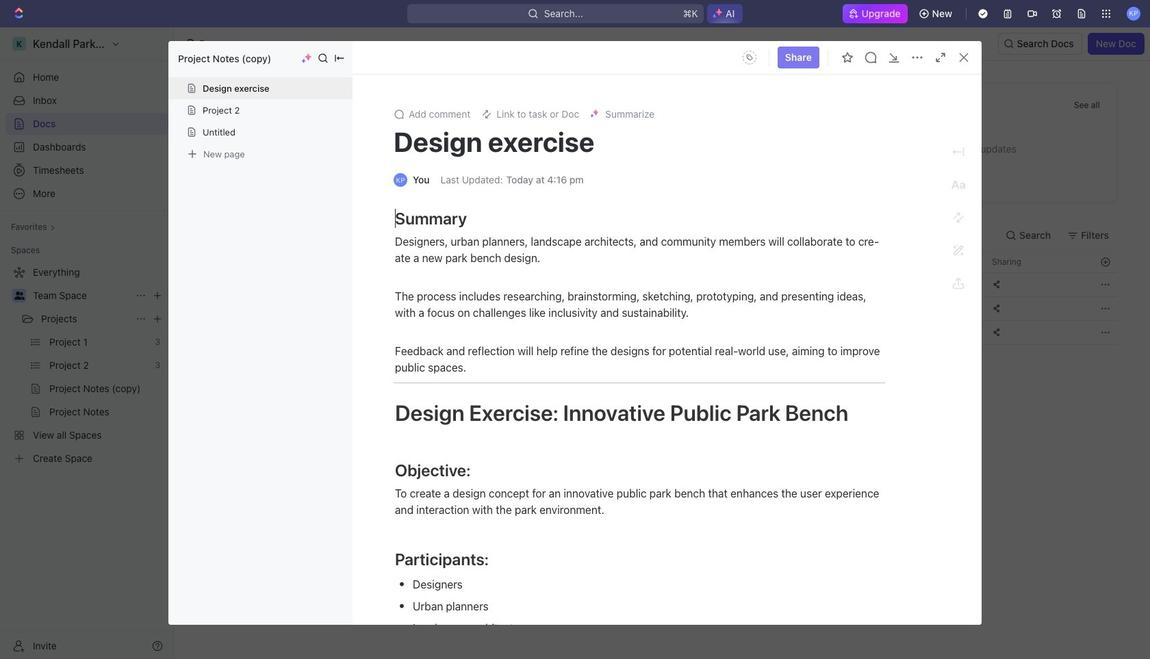Task type: describe. For each thing, give the bounding box(es) containing it.
user group image
[[14, 292, 24, 300]]

dropdown menu image
[[739, 47, 760, 68]]

no favorited docs image
[[635, 114, 690, 169]]

4 row from the top
[[207, 320, 1117, 345]]



Task type: vqa. For each thing, say whether or not it's contained in the screenshot.
the Bob's Workspace, , element in the top left of the page
no



Task type: locate. For each thing, give the bounding box(es) containing it.
table
[[207, 251, 1117, 345]]

tree
[[5, 262, 168, 470]]

tree inside sidebar navigation
[[5, 262, 168, 470]]

cell
[[469, 273, 606, 296], [765, 273, 874, 296], [874, 273, 984, 296], [874, 297, 984, 320], [469, 321, 606, 344], [874, 321, 984, 344]]

1 row from the top
[[207, 251, 1117, 273]]

2 row from the top
[[207, 272, 1117, 297]]

row
[[207, 251, 1117, 273], [207, 272, 1117, 297], [207, 296, 1117, 321], [207, 320, 1117, 345]]

sidebar navigation
[[0, 27, 175, 659]]

tab list
[[207, 219, 547, 251]]

3 row from the top
[[207, 296, 1117, 321]]



